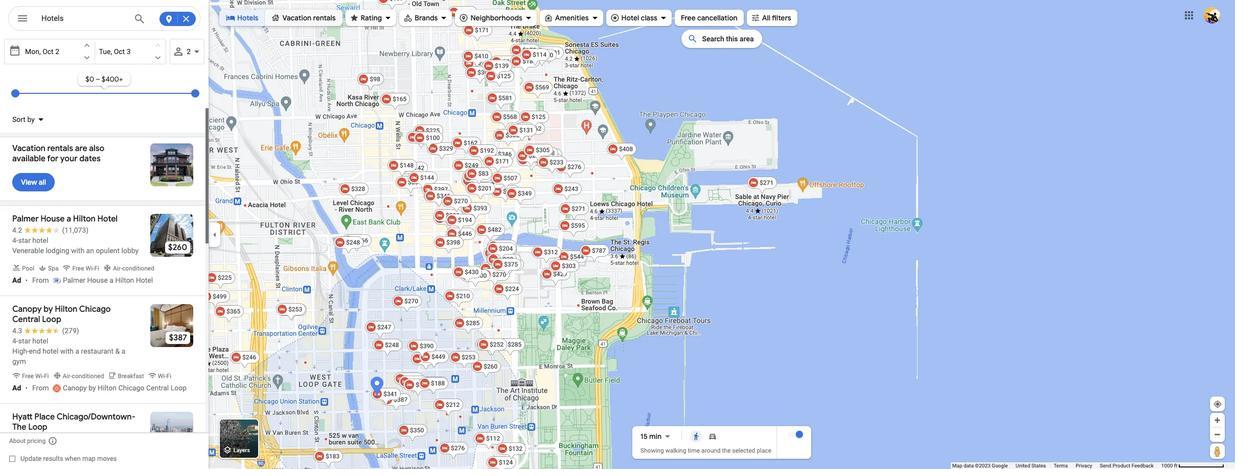 Task type: vqa. For each thing, say whether or not it's contained in the screenshot.
the right 8
no



Task type: locate. For each thing, give the bounding box(es) containing it.
google account: ben nelson  
(ben.nelson1980@gmail.com) image
[[1204, 7, 1220, 23]]

set check in one day later image
[[82, 53, 91, 62]]

neighborhoods
[[471, 13, 522, 22]]

send
[[1100, 464, 1112, 469]]

price per night region
[[4, 64, 205, 108]]

none radio inside google maps element
[[688, 431, 705, 443]]

monday, october 2 to tuesday, october 3 group
[[4, 39, 166, 64]]

Turn off travel time tool checkbox
[[788, 432, 803, 439]]

oct for 3
[[114, 48, 125, 56]]

update
[[20, 456, 42, 463]]

oct right mon,
[[43, 48, 54, 56]]

rentals for vacation rentals are also available for your dates
[[47, 144, 73, 154]]

1 horizontal spatial rentals
[[313, 13, 336, 22]]

1 vertical spatial vacation
[[12, 144, 45, 154]]

1000 ft
[[1162, 464, 1178, 469]]

all filters
[[762, 13, 791, 22]]

hotel class
[[622, 13, 657, 22]]

all
[[39, 178, 46, 187]]

time
[[688, 448, 700, 455]]

view all
[[21, 178, 46, 187]]

footer
[[952, 463, 1162, 470]]

1 2 from the left
[[55, 48, 59, 56]]

brands
[[415, 13, 438, 22]]

None radio
[[705, 431, 721, 443]]

sort
[[12, 116, 26, 124]]

view
[[21, 178, 37, 187]]

walking image
[[692, 433, 701, 441]]

2 oct from the left
[[114, 48, 125, 56]]


[[16, 11, 29, 26]]

product
[[1113, 464, 1131, 469]]

0 vertical spatial rentals
[[313, 13, 336, 22]]

oct
[[43, 48, 54, 56], [114, 48, 125, 56]]

when
[[65, 456, 81, 463]]

set check out one day later image
[[153, 53, 163, 62]]

vacation left for
[[12, 144, 45, 154]]

2 2 from the left
[[187, 48, 191, 56]]

1000
[[1162, 464, 1173, 469]]

none field inside hotels field
[[41, 12, 126, 25]]

google
[[992, 464, 1008, 469]]

search this area
[[702, 35, 754, 43]]

free cancellation button
[[675, 7, 744, 29]]

1 horizontal spatial vacation
[[282, 13, 312, 22]]

min
[[649, 433, 662, 442]]

all filters button
[[747, 7, 797, 29]]

ft
[[1174, 464, 1178, 469]]

free cancellation
[[681, 13, 738, 22]]

2 right mon,
[[55, 48, 59, 56]]

vacation inside option
[[282, 13, 312, 22]]

mon,
[[25, 48, 41, 56]]

vacation rentals
[[282, 13, 336, 22]]

amenities button
[[540, 7, 603, 29]]

mon, oct 2
[[25, 48, 59, 56]]

view all button
[[12, 170, 55, 195]]

terms
[[1054, 464, 1068, 469]]

free
[[681, 13, 696, 22]]

vacation right hotels
[[282, 13, 312, 22]]

rentals
[[313, 13, 336, 22], [47, 144, 73, 154]]

15
[[641, 433, 648, 442]]

0 horizontal spatial vacation
[[12, 144, 45, 154]]

None radio
[[688, 431, 705, 443]]

rentals inside vacation rentals are also available for your dates
[[47, 144, 73, 154]]

1 vertical spatial rentals
[[47, 144, 73, 154]]

by
[[27, 116, 35, 124]]

oct left 3
[[114, 48, 125, 56]]

selected
[[732, 448, 755, 455]]

0 horizontal spatial oct
[[43, 48, 54, 56]]

area
[[740, 35, 754, 43]]

privacy
[[1076, 464, 1092, 469]]

also
[[89, 144, 104, 154]]

footer containing map data ©2023 google
[[952, 463, 1162, 470]]

send product feedback
[[1100, 464, 1154, 469]]

send product feedback button
[[1100, 463, 1154, 470]]

your
[[60, 154, 78, 164]]

united states button
[[1016, 463, 1046, 470]]

rentals left are
[[47, 144, 73, 154]]

the
[[722, 448, 731, 455]]

Hotels field
[[8, 6, 200, 31]]

zoom out image
[[1214, 432, 1222, 439]]

data
[[964, 464, 974, 469]]

class
[[641, 13, 657, 22]]

1 horizontal spatial oct
[[114, 48, 125, 56]]

this
[[726, 35, 738, 43]]

–
[[96, 75, 100, 84]]

2 right set check out one day later icon
[[187, 48, 191, 56]]

vacation for vacation rentals are also available for your dates
[[12, 144, 45, 154]]

1 oct from the left
[[43, 48, 54, 56]]

Hotels radio
[[219, 10, 265, 26]]

vacation inside vacation rentals are also available for your dates
[[12, 144, 45, 154]]

1 horizontal spatial 2
[[187, 48, 191, 56]]

hotel
[[622, 13, 639, 22]]

0 horizontal spatial 2
[[55, 48, 59, 56]]

vacation
[[282, 13, 312, 22], [12, 144, 45, 154]]

0 horizontal spatial rentals
[[47, 144, 73, 154]]

showing walking time around the selected place
[[641, 448, 772, 455]]

privacy button
[[1076, 463, 1092, 470]]

walking
[[666, 448, 686, 455]]

united states
[[1016, 464, 1046, 469]]

rentals left rating popup button
[[313, 13, 336, 22]]

neighborhoods button
[[455, 7, 537, 29]]

None field
[[41, 12, 126, 25]]

around
[[702, 448, 721, 455]]

zoom in image
[[1214, 417, 1222, 425]]

$400+
[[102, 75, 123, 84]]

 search field
[[8, 6, 200, 33]]

map
[[82, 456, 96, 463]]

2 button
[[170, 39, 205, 64]]

2
[[55, 48, 59, 56], [187, 48, 191, 56]]

$0
[[86, 75, 94, 84]]

driving image
[[709, 433, 717, 441]]

turn off travel time tool image
[[796, 432, 803, 439]]

rentals inside option
[[313, 13, 336, 22]]

0 vertical spatial vacation
[[282, 13, 312, 22]]

terms button
[[1054, 463, 1068, 470]]

oct for 2
[[43, 48, 54, 56]]



Task type: describe. For each thing, give the bounding box(es) containing it.
3
[[127, 48, 131, 56]]

collapse side panel image
[[209, 229, 220, 241]]

1000 ft button
[[1162, 464, 1225, 469]]

states
[[1032, 464, 1046, 469]]

amenities
[[555, 13, 589, 22]]

set check out one day earlier image
[[153, 41, 163, 50]]

rating
[[361, 13, 382, 22]]

sort by
[[12, 116, 35, 124]]

Update results when map moves checkbox
[[9, 453, 117, 466]]

available
[[12, 154, 45, 164]]

15 min
[[641, 433, 662, 442]]

filters
[[772, 13, 791, 22]]

vacation rentals are also available for your dates
[[12, 144, 104, 164]]

toggle lodging type option group
[[219, 10, 342, 26]]

set check in one day earlier image
[[82, 41, 91, 50]]

$0 – $400+
[[86, 75, 123, 84]]

rating button
[[345, 7, 396, 29]]

united
[[1016, 464, 1030, 469]]

results
[[43, 456, 63, 463]]

sort by button
[[6, 108, 49, 131]]

feedback
[[1132, 464, 1154, 469]]

all
[[762, 13, 771, 22]]

tue,
[[99, 48, 112, 56]]

google maps element
[[0, 0, 1235, 470]]

hotel class button
[[606, 7, 672, 29]]

map data ©2023 google
[[952, 464, 1008, 469]]

15 min button
[[641, 431, 674, 443]]

©2023
[[975, 464, 991, 469]]

showing
[[641, 448, 664, 455]]

about
[[9, 438, 26, 445]]

brands button
[[399, 7, 452, 29]]

show your location image
[[1213, 400, 1223, 410]]

about pricing image
[[48, 437, 57, 446]]

2 inside 'monday, october 2 to tuesday, october 3' group
[[55, 48, 59, 56]]

moves
[[97, 456, 117, 463]]

2 inside 2 popup button
[[187, 48, 191, 56]]

tue, oct 3
[[99, 48, 131, 56]]

Vacation rentals radio
[[265, 10, 342, 26]]

map
[[952, 464, 963, 469]]

are
[[75, 144, 87, 154]]

vacation for vacation rentals
[[282, 13, 312, 22]]

about pricing
[[9, 438, 46, 445]]

results for hotels feed
[[0, 108, 209, 470]]

dates
[[79, 154, 101, 164]]

footer inside google maps element
[[952, 463, 1162, 470]]

for
[[47, 154, 58, 164]]

layers
[[234, 448, 250, 455]]

hotels
[[237, 13, 258, 22]]

cancellation
[[697, 13, 738, 22]]

vacation rentals are also available for your dates main content
[[0, 37, 209, 470]]

show street view coverage image
[[1210, 444, 1225, 460]]

place
[[757, 448, 772, 455]]

rentals for vacation rentals
[[313, 13, 336, 22]]

update results when map moves
[[20, 456, 117, 463]]

search this area button
[[682, 30, 762, 48]]

pricing
[[27, 438, 46, 445]]

search
[[702, 35, 724, 43]]

 button
[[8, 6, 37, 33]]



